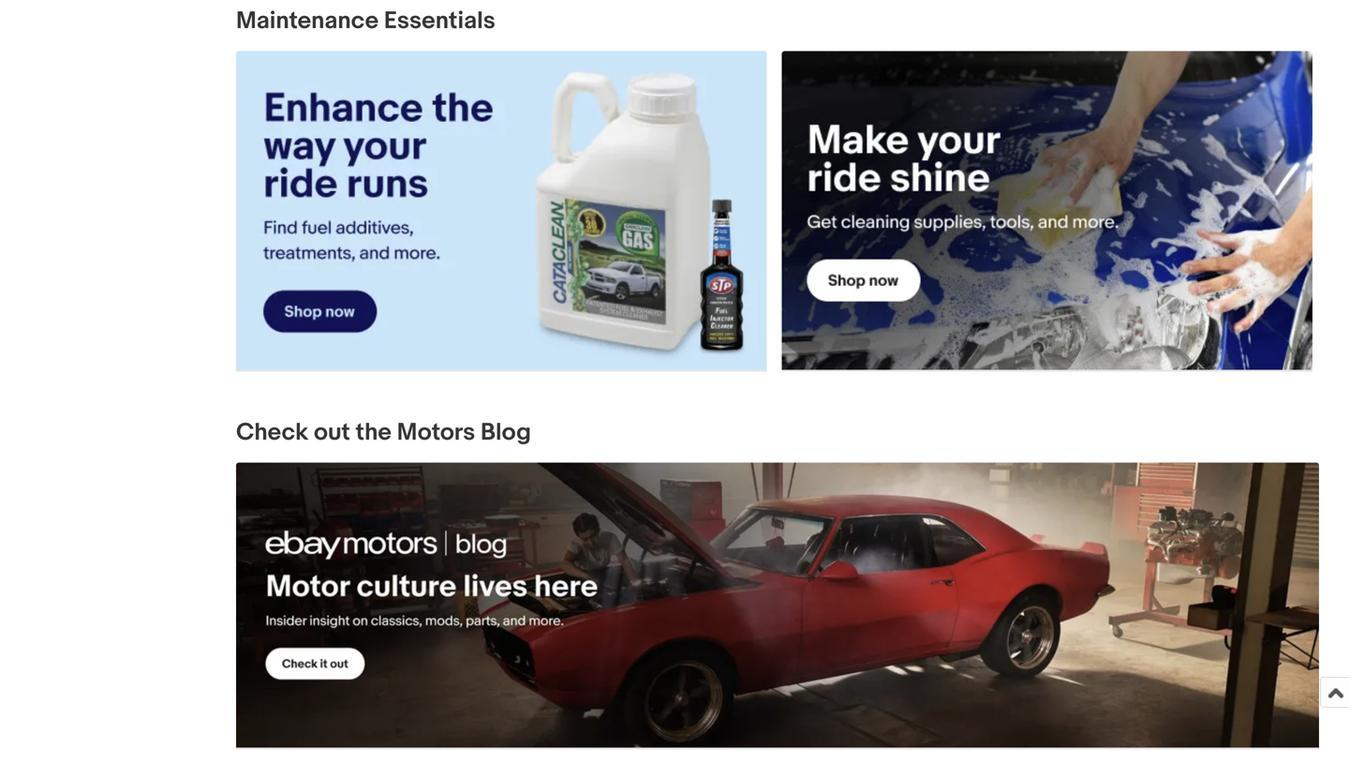 Task type: describe. For each thing, give the bounding box(es) containing it.
maintenance
[[236, 7, 379, 36]]

consumables image
[[236, 51, 767, 370]]

check
[[236, 418, 309, 447]]

car care diy image
[[782, 51, 1313, 370]]

maintenance essentials
[[236, 7, 496, 36]]

blog
[[481, 418, 531, 447]]

out
[[314, 418, 350, 447]]

motors
[[397, 418, 476, 447]]



Task type: locate. For each thing, give the bounding box(es) containing it.
the
[[356, 418, 392, 447]]

check out the blog image
[[236, 463, 1320, 748]]

1 vertical spatial none text field
[[236, 463, 1320, 749]]

None text field
[[236, 51, 767, 371], [236, 463, 1320, 749]]

1 none text field from the top
[[236, 51, 767, 371]]

none text field the check out the blog
[[236, 463, 1320, 749]]

2 none text field from the top
[[236, 463, 1320, 749]]

check out the motors blog
[[236, 418, 531, 447]]

None text field
[[782, 51, 1313, 371]]

0 vertical spatial none text field
[[236, 51, 767, 371]]

essentials
[[384, 7, 496, 36]]

none text field consumables
[[236, 51, 767, 371]]



Task type: vqa. For each thing, say whether or not it's contained in the screenshot.
The Under
no



